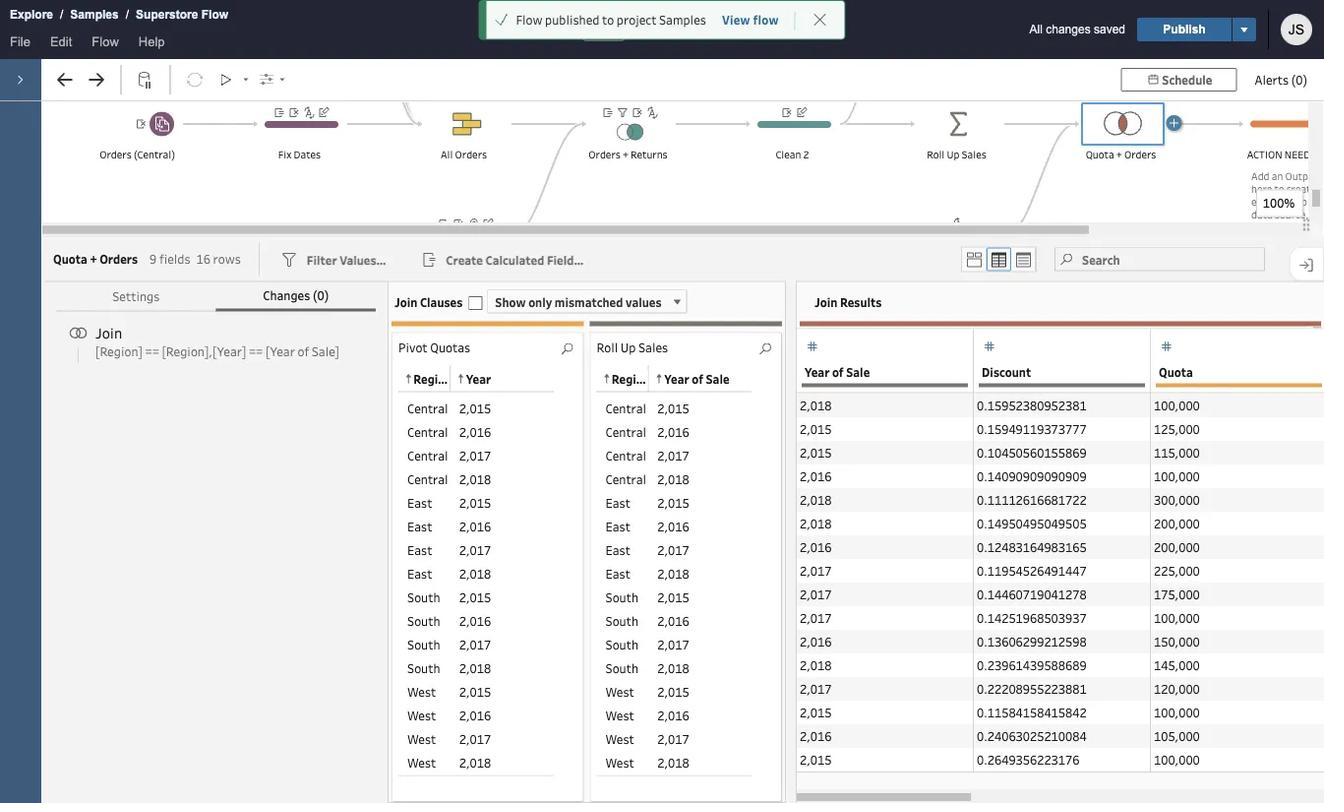 Task type: describe. For each thing, give the bounding box(es) containing it.
changes
[[1047, 23, 1091, 36]]

clauses
[[420, 294, 463, 310]]

0.10450560155869
[[977, 444, 1087, 460]]

s
[[1321, 169, 1325, 183]]

action
[[1248, 148, 1283, 161]]

orders + returns
[[589, 148, 668, 161]]

alerts (0)
[[1255, 71, 1308, 88]]

file button
[[0, 30, 40, 59]]

schedule
[[1163, 72, 1213, 88]]

central central central central east east east east south south south south west west west west for up
[[606, 401, 647, 771]]

0 horizontal spatial sales
[[639, 340, 669, 356]]

quotas
[[430, 340, 471, 356]]

pivot quotas
[[399, 340, 471, 356]]

0 horizontal spatial quota + orders
[[53, 250, 138, 266]]

view
[[722, 12, 751, 28]]

0 horizontal spatial superstore
[[136, 8, 198, 21]]

[year
[[266, 343, 295, 360]]

175,000
[[1155, 586, 1201, 602]]

returns
[[631, 148, 668, 161]]

schedule button
[[1121, 68, 1238, 92]]

results
[[841, 294, 882, 310]]

clean 2
[[776, 148, 810, 161]]

0.24063025210084
[[977, 727, 1087, 744]]

0.23961439588689
[[977, 656, 1087, 673]]

0 horizontal spatial samples
[[70, 8, 119, 21]]

1 vertical spatial roll
[[597, 340, 618, 356]]

flow published to project samples alert
[[516, 11, 707, 29]]

[region]
[[95, 343, 143, 360]]

pivot
[[399, 340, 428, 356]]

flow button
[[82, 30, 129, 59]]

0 horizontal spatial year of sale
[[665, 371, 730, 386]]

join [region] == [region],[year] == [year of sale]
[[95, 323, 340, 360]]

changes
[[263, 287, 310, 303]]

1 horizontal spatial year of sale
[[805, 364, 870, 379]]

flow
[[754, 12, 779, 28]]

project
[[617, 11, 657, 28]]

alerts
[[1255, 71, 1290, 88]]

0 horizontal spatial roll up sales
[[597, 340, 669, 356]]

help button
[[129, 30, 175, 59]]

flow published to project samples
[[516, 11, 707, 28]]

all for all changes saved
[[1030, 23, 1043, 36]]

file
[[10, 34, 30, 49]]

2 horizontal spatial +
[[1117, 148, 1123, 161]]

2,018 2,015 2,015 2,016 2,018 2,018 2,016 2,017 2,017 2,017 2,016 2,018 2,017 2,015 2,016 2,015
[[800, 397, 832, 767]]

0.22208955223881
[[977, 680, 1087, 696]]

an
[[1272, 169, 1284, 183]]

to
[[602, 11, 614, 28]]

edit button
[[40, 30, 82, 59]]

all changes saved
[[1030, 23, 1126, 36]]

0.11112616681722
[[977, 491, 1087, 507]]

js button
[[1282, 14, 1313, 45]]

0 horizontal spatial quota
[[53, 250, 87, 266]]

(0) for alerts (0)
[[1292, 71, 1308, 88]]

(0) for changes (0)
[[313, 287, 329, 303]]

9
[[150, 251, 157, 267]]

2 200,000 from the top
[[1155, 538, 1201, 555]]

changes (0)
[[263, 287, 329, 303]]

settings
[[112, 288, 160, 304]]

join for join results
[[815, 294, 838, 310]]

1 / from the left
[[60, 8, 63, 21]]

1 horizontal spatial superstore
[[635, 21, 712, 38]]

125,000
[[1155, 420, 1201, 436]]

145,000
[[1155, 656, 1201, 673]]

0 horizontal spatial year
[[466, 371, 491, 386]]

0 horizontal spatial +
[[90, 250, 97, 266]]

discount
[[982, 364, 1032, 379]]

clean
[[776, 148, 802, 161]]

js
[[1289, 22, 1305, 37]]

published
[[545, 11, 600, 28]]

superstore flow
[[635, 21, 749, 38]]

2
[[804, 148, 810, 161]]

values
[[626, 294, 662, 310]]

1 horizontal spatial up
[[947, 148, 960, 161]]

0.15952380952381 0.15949119373777 0.10450560155869 0.14090909090909 0.11112616681722 0.14950495049505 0.12483164983165 0.11954526491447 0.14460719041278 0.14251968503937 0.13606299212598 0.23961439588689 0.22208955223881 0.11584158415842 0.24063025210084 0.2649356223176
[[977, 397, 1087, 767]]

explore link
[[9, 5, 54, 25]]

0 horizontal spatial up
[[621, 340, 636, 356]]

show only mismatched values button
[[488, 290, 688, 313]]

dates
[[294, 148, 321, 161]]

samples inside alert
[[659, 11, 707, 28]]

edit
[[50, 34, 72, 49]]

sale]
[[312, 343, 340, 360]]

publish
[[1164, 23, 1206, 36]]

9 fields 16 rows
[[150, 251, 241, 267]]

fix dates
[[278, 148, 321, 161]]

search image
[[756, 339, 776, 359]]

mismatched
[[555, 294, 623, 310]]

fields
[[159, 251, 191, 267]]

publish button
[[1138, 18, 1232, 41]]

1 horizontal spatial quota
[[1086, 148, 1115, 161]]

saved
[[1095, 23, 1126, 36]]

0.14460719041278
[[977, 586, 1087, 602]]

1 horizontal spatial year
[[665, 371, 690, 386]]



Task type: locate. For each thing, give the bounding box(es) containing it.
1 vertical spatial all
[[441, 148, 453, 161]]

0.2649356223176
[[977, 751, 1080, 767]]

join for join [region] == [region],[year] == [year of sale]
[[95, 323, 122, 342]]

2 vertical spatial quota
[[1160, 364, 1194, 379]]

0 vertical spatial roll
[[927, 148, 945, 161]]

join for join clauses
[[395, 294, 418, 310]]

0.14251968503937
[[977, 609, 1087, 625]]

1 central central central central east east east east south south south south west west west west from the left
[[408, 401, 448, 771]]

sale
[[847, 364, 870, 379], [706, 371, 730, 386]]

0 horizontal spatial /
[[60, 8, 63, 21]]

2 horizontal spatial quota
[[1160, 364, 1194, 379]]

rows
[[213, 251, 241, 267]]

0 horizontal spatial sale
[[706, 371, 730, 386]]

join results
[[815, 294, 882, 310]]

1 horizontal spatial +
[[623, 148, 629, 161]]

0 horizontal spatial all
[[441, 148, 453, 161]]

2,017
[[459, 448, 491, 464], [658, 448, 690, 464], [459, 542, 491, 559], [658, 542, 690, 559], [800, 562, 832, 578], [800, 586, 832, 602], [800, 609, 832, 625], [459, 637, 491, 653], [658, 637, 690, 653], [800, 680, 832, 696], [459, 731, 491, 748], [658, 731, 690, 748]]

2 horizontal spatial year
[[805, 364, 830, 379]]

flow
[[202, 8, 228, 21], [516, 11, 543, 28], [716, 21, 749, 38], [92, 34, 119, 49]]

200,000 up 225,000 on the bottom
[[1155, 538, 1201, 555]]

1 horizontal spatial /
[[126, 8, 129, 21]]

200,000 down "300,000"
[[1155, 515, 1201, 531]]

+ left '9'
[[90, 250, 97, 266]]

0 horizontal spatial central central central central east east east east south south south south west west west west
[[408, 401, 448, 771]]

orders
[[100, 148, 132, 161], [455, 148, 487, 161], [589, 148, 621, 161], [1125, 148, 1157, 161], [100, 250, 138, 266]]

flow inside popup button
[[92, 34, 119, 49]]

region
[[414, 371, 452, 386], [612, 371, 651, 386]]

0 horizontal spatial 2,015 2,016 2,017 2,018 2,015 2,016 2,017 2,018 2,015 2,016 2,017 2,018 2,015 2,016 2,017 2,018
[[459, 401, 491, 771]]

option group
[[962, 247, 1037, 272]]

roll
[[927, 148, 945, 161], [597, 340, 618, 356]]

/
[[60, 8, 63, 21], [126, 8, 129, 21]]

explore
[[10, 8, 53, 21]]

all
[[1030, 23, 1043, 36], [441, 148, 453, 161]]

year
[[805, 364, 830, 379], [466, 371, 491, 386], [665, 371, 690, 386]]

flow inside alert
[[516, 11, 543, 28]]

(0) right alerts
[[1292, 71, 1308, 88]]

samples right project
[[659, 11, 707, 28]]

draft
[[591, 23, 617, 36]]

5 100,000 from the top
[[1155, 751, 1201, 767]]

superstore flow link
[[135, 5, 229, 25]]

100,000 down 120,000
[[1155, 704, 1201, 720]]

0 vertical spatial 200,000
[[1155, 515, 1201, 531]]

success image
[[494, 13, 508, 27]]

2 100,000 from the top
[[1155, 467, 1201, 484]]

1 horizontal spatial samples
[[659, 11, 707, 28]]

1 horizontal spatial join
[[395, 294, 418, 310]]

1 horizontal spatial all
[[1030, 23, 1043, 36]]

1 200,000 from the top
[[1155, 515, 1201, 531]]

explore / samples / superstore flow
[[10, 8, 228, 21]]

1 horizontal spatial 2,015 2,016 2,017 2,018 2,015 2,016 2,017 2,018 2,015 2,016 2,017 2,018 2,015 2,016 2,017 2,018
[[658, 401, 690, 771]]

help
[[139, 34, 165, 49]]

None radio
[[963, 247, 987, 271], [987, 247, 1012, 271], [963, 247, 987, 271], [987, 247, 1012, 271]]

4 100,000 from the top
[[1155, 704, 1201, 720]]

join up [region]
[[95, 323, 122, 342]]

1 100,000 from the top
[[1155, 397, 1201, 413]]

== right [region]
[[145, 343, 159, 360]]

0.14090909090909
[[977, 467, 1087, 484]]

fix
[[278, 148, 292, 161]]

orders (central)
[[100, 148, 175, 161]]

1 vertical spatial sales
[[639, 340, 669, 356]]

region for quotas
[[414, 371, 452, 386]]

add
[[1252, 169, 1270, 183]]

== left [year
[[249, 343, 263, 360]]

0 horizontal spatial (0)
[[313, 287, 329, 303]]

1 == from the left
[[145, 343, 159, 360]]

(central)
[[134, 148, 175, 161]]

superstore left view
[[635, 21, 712, 38]]

join inside the join [region] == [region],[year] == [year of sale]
[[95, 323, 122, 342]]

150,000
[[1155, 633, 1201, 649]]

225,000
[[1155, 562, 1201, 578]]

samples link
[[69, 5, 120, 25]]

0 vertical spatial sales
[[962, 148, 987, 161]]

100,000 down 105,000
[[1155, 751, 1201, 767]]

quota
[[1086, 148, 1115, 161], [53, 250, 87, 266], [1160, 364, 1194, 379]]

show
[[495, 294, 526, 310]]

/ right "samples" link
[[126, 8, 129, 21]]

1 horizontal spatial ==
[[249, 343, 263, 360]]

1 vertical spatial roll up sales
[[597, 340, 669, 356]]

None radio
[[1012, 247, 1036, 271]]

output
[[1286, 169, 1319, 183]]

1 horizontal spatial quota + orders
[[1086, 148, 1157, 161]]

all orders
[[441, 148, 487, 161]]

0 horizontal spatial region
[[414, 371, 452, 386]]

of inside the join [region] == [region],[year] == [year of sale]
[[298, 343, 309, 360]]

join left results
[[815, 294, 838, 310]]

0.12483164983165
[[977, 538, 1087, 555]]

central central central central east east east east south south south south west west west west for quotas
[[408, 401, 448, 771]]

2 horizontal spatial of
[[833, 364, 844, 379]]

(0) right changes
[[313, 287, 329, 303]]

only
[[529, 294, 552, 310]]

region down 'values' in the left top of the page
[[612, 371, 651, 386]]

quota + orders down schedule button
[[1086, 148, 1157, 161]]

1 horizontal spatial central central central central east east east east south south south south west west west west
[[606, 401, 647, 771]]

1 horizontal spatial (0)
[[1292, 71, 1308, 88]]

0.15949119373777
[[977, 420, 1087, 436]]

105,000
[[1155, 727, 1201, 744]]

0 vertical spatial roll up sales
[[927, 148, 987, 161]]

1 vertical spatial 200,000
[[1155, 538, 1201, 555]]

0 horizontal spatial join
[[95, 323, 122, 342]]

/ up edit on the top left
[[60, 8, 63, 21]]

100,000 down 175,000
[[1155, 609, 1201, 625]]

0.11954526491447
[[977, 562, 1087, 578]]

200,000
[[1155, 515, 1201, 531], [1155, 538, 1201, 555]]

2,018
[[800, 397, 832, 413], [459, 471, 491, 488], [658, 471, 690, 488], [800, 491, 832, 507], [800, 515, 832, 531], [459, 566, 491, 582], [658, 566, 690, 582], [800, 656, 832, 673], [459, 660, 491, 677], [658, 660, 690, 677], [459, 755, 491, 771], [658, 755, 690, 771]]

+ left returns
[[623, 148, 629, 161]]

2,015 2,016 2,017 2,018 2,015 2,016 2,017 2,018 2,015 2,016 2,017 2,018 2,015 2,016 2,017 2,018 for pivot quotas
[[459, 401, 491, 771]]

2 / from the left
[[126, 8, 129, 21]]

1 horizontal spatial of
[[692, 371, 704, 386]]

0 vertical spatial up
[[947, 148, 960, 161]]

(0)
[[1292, 71, 1308, 88], [313, 287, 329, 303]]

1 horizontal spatial roll up sales
[[927, 148, 987, 161]]

1 vertical spatial quota
[[53, 250, 87, 266]]

0.15952380952381
[[977, 397, 1087, 413]]

1 region from the left
[[414, 371, 452, 386]]

quota + orders
[[1086, 148, 1157, 161], [53, 250, 138, 266]]

100,000 up "300,000"
[[1155, 467, 1201, 484]]

join left clauses
[[395, 294, 418, 310]]

100,000 125,000 115,000 100,000 300,000 200,000 200,000 225,000 175,000 100,000 150,000 145,000 120,000 100,000 105,000 100,000
[[1155, 397, 1201, 767]]

0 vertical spatial all
[[1030, 23, 1043, 36]]

needed
[[1285, 148, 1324, 161]]

0.13606299212598
[[977, 633, 1087, 649]]

show only mismatched values
[[495, 294, 662, 310]]

region down pivot quotas
[[414, 371, 452, 386]]

2 region from the left
[[612, 371, 651, 386]]

2 2,015 2,016 2,017 2,018 2,015 2,016 2,017 2,018 2,015 2,016 2,017 2,018 2,015 2,016 2,017 2,018 from the left
[[658, 401, 690, 771]]

samples up flow popup button
[[70, 8, 119, 21]]

1 2,015 2,016 2,017 2,018 2,015 2,016 2,017 2,018 2,015 2,016 2,017 2,018 2,015 2,016 2,017 2,018 from the left
[[459, 401, 491, 771]]

west
[[408, 684, 436, 700], [606, 684, 635, 700], [408, 708, 436, 724], [606, 708, 635, 724], [408, 731, 436, 748], [606, 731, 635, 748], [408, 755, 436, 771], [606, 755, 635, 771]]

view flow link
[[721, 11, 780, 29]]

+
[[623, 148, 629, 161], [1117, 148, 1123, 161], [90, 250, 97, 266]]

1 horizontal spatial roll
[[927, 148, 945, 161]]

view flow
[[722, 12, 779, 28]]

0.11584158415842
[[977, 704, 1087, 720]]

1 vertical spatial up
[[621, 340, 636, 356]]

2,015
[[459, 401, 491, 417], [658, 401, 690, 417], [800, 420, 832, 436], [800, 444, 832, 460], [459, 495, 491, 511], [658, 495, 690, 511], [459, 590, 491, 606], [658, 590, 690, 606], [459, 684, 491, 700], [658, 684, 690, 700], [800, 704, 832, 720], [800, 751, 832, 767]]

0 horizontal spatial ==
[[145, 343, 159, 360]]

1 horizontal spatial sales
[[962, 148, 987, 161]]

south
[[408, 590, 440, 606], [606, 590, 639, 606], [408, 613, 440, 629], [606, 613, 639, 629], [408, 637, 440, 653], [606, 637, 639, 653], [408, 660, 440, 677], [606, 660, 639, 677]]

quota + orders up settings
[[53, 250, 138, 266]]

+ down schedule button
[[1117, 148, 1123, 161]]

3 100,000 from the top
[[1155, 609, 1201, 625]]

[region],[year]
[[162, 343, 246, 360]]

0 horizontal spatial roll
[[597, 340, 618, 356]]

2 central central central central east east east east south south south south west west west west from the left
[[606, 401, 647, 771]]

1 vertical spatial quota + orders
[[53, 250, 138, 266]]

of
[[298, 343, 309, 360], [833, 364, 844, 379], [692, 371, 704, 386]]

Search text field
[[1055, 247, 1266, 271]]

superstore up help
[[136, 8, 198, 21]]

300,000
[[1155, 491, 1201, 507]]

2,015 2,016 2,017 2,018 2,015 2,016 2,017 2,018 2,015 2,016 2,017 2,018 2,015 2,016 2,017 2,018 for roll up sales
[[658, 401, 690, 771]]

0 horizontal spatial of
[[298, 343, 309, 360]]

2 == from the left
[[249, 343, 263, 360]]

0 vertical spatial quota + orders
[[1086, 148, 1157, 161]]

1 horizontal spatial sale
[[847, 364, 870, 379]]

all for all orders
[[441, 148, 453, 161]]

100,000 up 125,000
[[1155, 397, 1201, 413]]

1 horizontal spatial region
[[612, 371, 651, 386]]

0 vertical spatial quota
[[1086, 148, 1115, 161]]

region for up
[[612, 371, 651, 386]]

search image
[[558, 339, 577, 359]]

roll up sales
[[927, 148, 987, 161], [597, 340, 669, 356]]

2 horizontal spatial join
[[815, 294, 838, 310]]

0 vertical spatial (0)
[[1292, 71, 1308, 88]]

join clauses
[[395, 294, 463, 310]]

16
[[196, 251, 211, 267]]

1 vertical spatial (0)
[[313, 287, 329, 303]]

east
[[408, 495, 433, 511], [606, 495, 631, 511], [408, 519, 433, 535], [606, 519, 631, 535], [408, 542, 433, 559], [606, 542, 631, 559], [408, 566, 433, 582], [606, 566, 631, 582]]

central central central central east east east east south south south south west west west west
[[408, 401, 448, 771], [606, 401, 647, 771]]

==
[[145, 343, 159, 360], [249, 343, 263, 360]]

120,000
[[1155, 680, 1201, 696]]

year of sale
[[805, 364, 870, 379], [665, 371, 730, 386]]



Task type: vqa. For each thing, say whether or not it's contained in the screenshot.
3rd 17, from the bottom of the row group containing Samples
no



